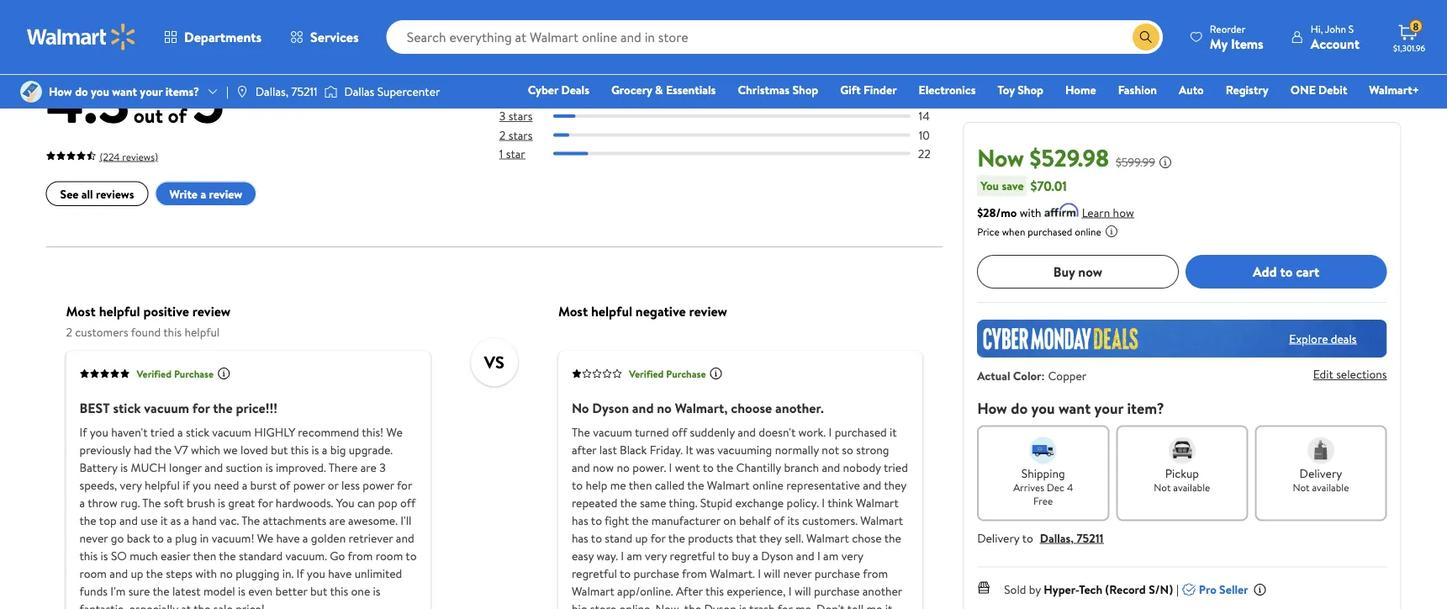 Task type: describe. For each thing, give the bounding box(es) containing it.
copper
[[1049, 367, 1087, 384]]

services button
[[276, 17, 373, 57]]

1 horizontal spatial have
[[328, 566, 352, 582]]

purchase for for
[[174, 367, 214, 381]]

is left much
[[120, 460, 128, 476]]

review for most helpful positive review 2 customers found this helpful
[[193, 303, 231, 321]]

a up vacuum.
[[303, 530, 308, 547]]

that
[[736, 530, 757, 547]]

and up turned
[[633, 399, 654, 418]]

not for pickup
[[1155, 480, 1172, 495]]

big inside no dyson and no walmart, choose another. the vacuum turned off suddenly and doesn't work. i purchased it after last black friday. it was vacuuming normally not so strong and now no power. i went to the chantilly branch and nobody tried to help me then called the walmart online representative and they repeated the same thing. stupid exchange policy. i think walmart has to fight the manufacturer on behalf of its customers. walmart has to stand up for the products that they sell. walmart chose the easy way. i am very regretful to buy a dyson and i am very regretful to purchase from walmart. i will never purchase from walmart app/online. after this experience, i will purchase another big store online. now, the dyson is trash for me. don't
[[572, 601, 588, 609]]

to left help
[[572, 477, 583, 494]]

0 horizontal spatial reviews
[[96, 186, 134, 202]]

cyber deals link
[[521, 81, 597, 99]]

see all reviews
[[60, 186, 134, 202]]

shop for christmas shop
[[793, 82, 819, 98]]

buy now
[[1054, 262, 1103, 281]]

to down i'll
[[406, 548, 417, 564]]

plug
[[175, 530, 197, 547]]

my
[[1211, 34, 1228, 53]]

0 horizontal spatial have
[[276, 530, 300, 547]]

1 vertical spatial dyson
[[762, 548, 794, 564]]

you down ":"
[[1032, 397, 1056, 418]]

last
[[600, 442, 617, 458]]

1 horizontal spatial &
[[655, 82, 663, 98]]

$1,301.96
[[1394, 42, 1426, 53]]

the down vacuum!
[[219, 548, 236, 564]]

write a review link
[[155, 182, 257, 207]]

1 horizontal spatial no
[[617, 460, 630, 476]]

1 horizontal spatial 2
[[500, 127, 506, 143]]

available for delivery
[[1313, 480, 1350, 495]]

shipping arrives dec 4 free
[[1014, 465, 1074, 508]]

actual color : copper
[[978, 367, 1087, 384]]

your for items?
[[140, 83, 163, 100]]

the right at
[[194, 601, 211, 609]]

auto link
[[1172, 81, 1212, 99]]

you down walmart image
[[91, 83, 109, 100]]

help
[[586, 477, 608, 494]]

customers
[[75, 325, 128, 341]]

verified purchase information image
[[217, 367, 231, 380]]

way.
[[597, 548, 618, 564]]

one
[[351, 583, 370, 600]]

for down the manufacturer
[[651, 530, 666, 547]]

a right write
[[201, 186, 206, 202]]

there
[[329, 460, 358, 476]]

pro
[[1200, 581, 1217, 598]]

0 vertical spatial with
[[1020, 204, 1042, 220]]

0 horizontal spatial 5
[[192, 58, 225, 143]]

cyber monday deals image
[[978, 320, 1388, 357]]

0 horizontal spatial vacuum
[[144, 399, 189, 418]]

delivery for not
[[1300, 465, 1343, 481]]

this left one
[[330, 583, 348, 600]]

never inside best stick vacuum for the price!!! if you haven't tried a stick vacuum highly recommend this! we previously had the v7 which we loved but this is a big upgrade. battery  is much longer and suction is improved.  there are 3 speeds, very helpful if you need a burst of power or less power for a throw rug.  the soft brush is great for hardwoods.  you can pop off the top and use it as a hand vac.  the attachments are awesome.  i'll never go back to a plug in vacuum!   we have a golden retriever and this is so much easier then the standard vacuum.  go from room to room and up the steps with no plugging in.  if you have unlimited funds i'm sure the latest model is even better but this one is fantastic, especially at the sale price!
[[80, 530, 108, 547]]

less
[[342, 477, 360, 494]]

deals
[[1332, 330, 1358, 347]]

you inside best stick vacuum for the price!!! if you haven't tried a stick vacuum highly recommend this! we previously had the v7 which we loved but this is a big upgrade. battery  is much longer and suction is improved.  there are 3 speeds, very helpful if you need a burst of power or less power for a throw rug.  the soft brush is great for hardwoods.  you can pop off the top and use it as a hand vac.  the attachments are awesome.  i'll never go back to a plug in vacuum!   we have a golden retriever and this is so much easier then the standard vacuum.  go from room to room and up the steps with no plugging in.  if you have unlimited funds i'm sure the latest model is even better but this one is fantastic, especially at the sale price!
[[336, 495, 355, 511]]

verified for vacuum
[[137, 367, 172, 381]]

i left went
[[669, 460, 673, 476]]

 image for how do you want your items?
[[20, 81, 42, 103]]

4.3
[[46, 58, 130, 143]]

a left the 'throw'
[[80, 495, 85, 511]]

online inside no dyson and no walmart, choose another. the vacuum turned off suddenly and doesn't work. i purchased it after last black friday. it was vacuuming normally not so strong and now no power. i went to the chantilly branch and nobody tried to help me then called the walmart online representative and they repeated the same thing. stupid exchange policy. i think walmart has to fight the manufacturer on behalf of its customers. walmart has to stand up for the products that they sell. walmart chose the easy way. i am very regretful to buy a dyson and i am very regretful to purchase from walmart. i will never purchase from walmart app/online. after this experience, i will purchase another big store online. now, the dyson is trash for me. don't
[[753, 477, 784, 494]]

account
[[1311, 34, 1360, 53]]

1
[[500, 145, 503, 162]]

helpful left the negative
[[592, 303, 633, 321]]

services
[[311, 28, 359, 46]]

so
[[111, 548, 127, 564]]

0 horizontal spatial regretful
[[572, 566, 617, 582]]

a down recommend
[[322, 442, 328, 458]]

4 inside shipping arrives dec 4 free
[[1068, 480, 1074, 495]]

which
[[191, 442, 221, 458]]

grocery & essentials
[[612, 82, 716, 98]]

the left price!!!
[[213, 399, 233, 418]]

1 vertical spatial but
[[310, 583, 328, 600]]

selections
[[1337, 366, 1388, 382]]

plugging
[[236, 566, 280, 582]]

stars for 5 stars
[[509, 71, 533, 88]]

is up burst
[[266, 460, 273, 476]]

1 horizontal spatial we
[[387, 424, 403, 441]]

add to cart button
[[1186, 255, 1388, 288]]

much
[[131, 460, 166, 476]]

actual
[[978, 367, 1011, 384]]

now $529.98
[[978, 141, 1110, 174]]

go
[[330, 548, 345, 564]]

off inside no dyson and no walmart, choose another. the vacuum turned off suddenly and doesn't work. i purchased it after last black friday. it was vacuuming normally not so strong and now no power. i went to the chantilly branch and nobody tried to help me then called the walmart online representative and they repeated the same thing. stupid exchange policy. i think walmart has to fight the manufacturer on behalf of its customers. walmart has to stand up for the products that they sell. walmart chose the easy way. i am very regretful to buy a dyson and i am very regretful to purchase from walmart. i will never purchase from walmart app/online. after this experience, i will purchase another big store online. now, the dyson is trash for me. don't
[[672, 424, 688, 441]]

the left top at the bottom
[[80, 513, 97, 529]]

0 vertical spatial if
[[80, 424, 87, 441]]

2 power from the left
[[363, 477, 395, 494]]

electronics link
[[912, 81, 984, 99]]

exchange
[[736, 495, 784, 511]]

0 horizontal spatial are
[[329, 513, 346, 529]]

1 vertical spatial stick
[[186, 424, 209, 441]]

is down recommend
[[312, 442, 319, 458]]

1 vertical spatial they
[[760, 530, 782, 547]]

to up the way.
[[591, 530, 602, 547]]

vacuum.
[[286, 548, 327, 564]]

vacuuming
[[718, 442, 773, 458]]

0 vertical spatial they
[[884, 477, 907, 494]]

for up 'pop'
[[397, 477, 412, 494]]

soft
[[164, 495, 184, 511]]

the down much
[[146, 566, 163, 582]]

verified for and
[[629, 367, 664, 381]]

positive
[[143, 303, 189, 321]]

to left buy
[[718, 548, 729, 564]]

most helpful negative review
[[559, 303, 728, 321]]

i right the way.
[[621, 548, 624, 564]]

even
[[248, 583, 273, 600]]

dallas supercenter
[[344, 83, 440, 100]]

from inside best stick vacuum for the price!!! if you haven't tried a stick vacuum highly recommend this! we previously had the v7 which we loved but this is a big upgrade. battery  is much longer and suction is improved.  there are 3 speeds, very helpful if you need a burst of power or less power for a throw rug.  the soft brush is great for hardwoods.  you can pop off the top and use it as a hand vac.  the attachments are awesome.  i'll never go back to a plug in vacuum!   we have a golden retriever and this is so much easier then the standard vacuum.  go from room to room and up the steps with no plugging in.  if you have unlimited funds i'm sure the latest model is even better but this one is fantastic, especially at the sale price!
[[348, 548, 373, 564]]

verified purchase for no
[[629, 367, 706, 381]]

s
[[1349, 21, 1355, 36]]

$28/mo
[[978, 204, 1018, 220]]

0 horizontal spatial the
[[142, 495, 161, 511]]

2 vertical spatial dyson
[[705, 601, 737, 609]]

2 horizontal spatial from
[[863, 566, 889, 582]]

is down 'need'
[[218, 495, 225, 511]]

you up previously
[[90, 424, 108, 441]]

up inside best stick vacuum for the price!!! if you haven't tried a stick vacuum highly recommend this! we previously had the v7 which we loved but this is a big upgrade. battery  is much longer and suction is improved.  there are 3 speeds, very helpful if you need a burst of power or less power for a throw rug.  the soft brush is great for hardwoods.  you can pop off the top and use it as a hand vac.  the attachments are awesome.  i'll never go back to a plug in vacuum!   we have a golden retriever and this is so much easier then the standard vacuum.  go from room to room and up the steps with no plugging in.  if you have unlimited funds i'm sure the latest model is even better but this one is fantastic, especially at the sale price!
[[131, 566, 143, 582]]

walmart image
[[27, 24, 136, 50]]

and down the sell.
[[797, 548, 815, 564]]

pickup
[[1166, 465, 1200, 481]]

2 horizontal spatial very
[[842, 548, 864, 564]]

for down burst
[[258, 495, 273, 511]]

is up price!
[[238, 583, 246, 600]]

a left plug
[[167, 530, 172, 547]]

the down after
[[685, 601, 702, 609]]

improved.
[[276, 460, 326, 476]]

2 horizontal spatial no
[[657, 399, 672, 418]]

easy
[[572, 548, 594, 564]]

Search search field
[[387, 20, 1163, 54]]

unlimited
[[355, 566, 402, 582]]

and up vacuuming
[[738, 424, 756, 441]]

s/n)
[[1149, 581, 1174, 598]]

then inside no dyson and no walmart, choose another. the vacuum turned off suddenly and doesn't work. i purchased it after last black friday. it was vacuuming normally not so strong and now no power. i went to the chantilly branch and nobody tried to help me then called the walmart online representative and they repeated the same thing. stupid exchange policy. i think walmart has to fight the manufacturer on behalf of its customers. walmart has to stand up for the products that they sell. walmart chose the easy way. i am very regretful to buy a dyson and i am very regretful to purchase from walmart. i will never purchase from walmart app/online. after this experience, i will purchase another big store online. now, the dyson is trash for me. don't
[[629, 477, 652, 494]]

and down i'll
[[396, 530, 414, 547]]

and down "after"
[[572, 460, 590, 476]]

0 horizontal spatial room
[[80, 566, 107, 582]]

0 vertical spatial stick
[[113, 399, 141, 418]]

1 horizontal spatial purchased
[[1028, 224, 1073, 239]]

the left v7
[[155, 442, 172, 458]]

no
[[572, 399, 589, 418]]

0 horizontal spatial we
[[257, 530, 274, 547]]

go
[[111, 530, 124, 547]]

1 horizontal spatial 75211
[[1077, 529, 1104, 546]]

and down which
[[205, 460, 223, 476]]

the down went
[[688, 477, 705, 494]]

helpful up "customers"
[[99, 303, 140, 321]]

write
[[170, 186, 198, 202]]

price!!!
[[236, 399, 278, 418]]

$70.01
[[1031, 176, 1068, 195]]

the down vacuuming
[[717, 460, 734, 476]]

now inside no dyson and no walmart, choose another. the vacuum turned off suddenly and doesn't work. i purchased it after last black friday. it was vacuuming normally not so strong and now no power. i went to the chantilly branch and nobody tried to help me then called the walmart online representative and they repeated the same thing. stupid exchange policy. i think walmart has to fight the manufacturer on behalf of its customers. walmart has to stand up for the products that they sell. walmart chose the easy way. i am very regretful to buy a dyson and i am very regretful to purchase from walmart. i will never purchase from walmart app/online. after this experience, i will purchase another big store online. now, the dyson is trash for me. don't
[[593, 460, 614, 476]]

1 horizontal spatial regretful
[[670, 548, 716, 564]]

found
[[131, 325, 161, 341]]

stars for 3 stars
[[509, 108, 533, 125]]

to up app/online.
[[620, 566, 631, 582]]

this left 'so'
[[80, 548, 98, 564]]

not for delivery
[[1294, 480, 1311, 495]]

shop for toy shop
[[1018, 82, 1044, 98]]

most for most helpful negative review
[[559, 303, 588, 321]]

see
[[60, 186, 79, 202]]

0 vertical spatial room
[[376, 548, 403, 564]]

choose
[[731, 399, 773, 418]]

supercenter
[[377, 83, 440, 100]]

sold by hyper-tech (record s/n)
[[1005, 581, 1174, 598]]

1 horizontal spatial online
[[1075, 224, 1102, 239]]

vacuum!
[[212, 530, 254, 547]]

now inside button
[[1079, 262, 1103, 281]]

haven't
[[111, 424, 148, 441]]

to down the was
[[703, 460, 714, 476]]

0 horizontal spatial dyson
[[593, 399, 629, 418]]

for left me.
[[778, 601, 793, 609]]

the right chose
[[885, 530, 902, 547]]

how do you want your items?
[[49, 83, 199, 100]]

and down rug. on the left of page
[[119, 513, 138, 529]]

0 vertical spatial &
[[207, 11, 221, 40]]

0 vertical spatial 3
[[500, 108, 506, 125]]

and down nobody
[[863, 477, 882, 494]]

you right if
[[193, 477, 211, 494]]

0 vertical spatial are
[[361, 460, 377, 476]]

want for items?
[[112, 83, 137, 100]]

22
[[918, 145, 931, 162]]

a up v7
[[177, 424, 183, 441]]

was
[[696, 442, 715, 458]]

1 horizontal spatial the
[[242, 513, 260, 529]]

very inside best stick vacuum for the price!!! if you haven't tried a stick vacuum highly recommend this! we previously had the v7 which we loved but this is a big upgrade. battery  is much longer and suction is improved.  there are 3 speeds, very helpful if you need a burst of power or less power for a throw rug.  the soft brush is great for hardwoods.  you can pop off the top and use it as a hand vac.  the attachments are awesome.  i'll never go back to a plug in vacuum!   we have a golden retriever and this is so much easier then the standard vacuum.  go from room to room and up the steps with no plugging in.  if you have unlimited funds i'm sure the latest model is even better but this one is fantastic, especially at the sale price!
[[120, 477, 142, 494]]

is right one
[[373, 583, 381, 600]]

review for most helpful negative review
[[690, 303, 728, 321]]

fashion
[[1119, 82, 1158, 98]]

free
[[1034, 494, 1054, 508]]

a down suction
[[242, 477, 248, 494]]

1 vertical spatial if
[[297, 566, 304, 582]]

cart
[[1297, 262, 1320, 281]]

it
[[686, 442, 694, 458]]

167
[[917, 71, 933, 88]]

gift finder
[[841, 82, 897, 98]]

customer
[[46, 11, 132, 40]]

walmart+
[[1370, 82, 1420, 98]]

most helpful positive review 2 customers found this helpful
[[66, 303, 231, 341]]

in
[[200, 530, 209, 547]]

walmart,
[[675, 399, 728, 418]]

0 horizontal spatial 4
[[500, 90, 507, 106]]

i down customers.
[[818, 548, 821, 564]]

stars for 2 stars
[[509, 127, 533, 143]]

1 horizontal spatial will
[[795, 583, 812, 600]]

0 horizontal spatial will
[[764, 566, 781, 582]]

delivery not available
[[1294, 465, 1350, 495]]

to down repeated
[[591, 513, 602, 529]]

review right write
[[209, 186, 243, 202]]

to right back
[[153, 530, 164, 547]]

intent image for shipping image
[[1030, 437, 1057, 464]]

(record
[[1106, 581, 1147, 598]]

the down me
[[620, 495, 637, 511]]

i left 'think'
[[822, 495, 825, 511]]

loved
[[241, 442, 268, 458]]

do for how do you want your items?
[[75, 83, 88, 100]]

learn
[[1083, 204, 1111, 220]]

i up not
[[829, 424, 832, 441]]

1 horizontal spatial 5
[[500, 71, 506, 88]]

the down the same
[[632, 513, 649, 529]]

the down the manufacturer
[[669, 530, 686, 547]]

sold
[[1005, 581, 1027, 598]]



Task type: vqa. For each thing, say whether or not it's contained in the screenshot.
pick on the bottom left
no



Task type: locate. For each thing, give the bounding box(es) containing it.
0 vertical spatial the
[[572, 424, 591, 441]]

never inside no dyson and no walmart, choose another. the vacuum turned off suddenly and doesn't work. i purchased it after last black friday. it was vacuuming normally not so strong and now no power. i went to the chantilly branch and nobody tried to help me then called the walmart online representative and they repeated the same thing. stupid exchange policy. i think walmart has to fight the manufacturer on behalf of its customers. walmart has to stand up for the products that they sell. walmart chose the easy way. i am very regretful to buy a dyson and i am very regretful to purchase from walmart. i will never purchase from walmart app/online. after this experience, i will purchase another big store online. now, the dyson is trash for me. don't
[[784, 566, 812, 582]]

you down vacuum.
[[307, 566, 326, 582]]

 image
[[20, 81, 42, 103], [235, 85, 249, 98]]

progress bar for 11
[[553, 96, 911, 100]]

1 vertical spatial how
[[978, 397, 1008, 418]]

and down not
[[822, 460, 841, 476]]

how for how do you want your item?
[[978, 397, 1008, 418]]

want for item?
[[1059, 397, 1091, 418]]

delivery to dallas, 75211
[[978, 529, 1104, 546]]

sell.
[[785, 530, 804, 547]]

0 vertical spatial how
[[49, 83, 72, 100]]

will up experience,
[[764, 566, 781, 582]]

big inside best stick vacuum for the price!!! if you haven't tried a stick vacuum highly recommend this! we previously had the v7 which we loved but this is a big upgrade. battery  is much longer and suction is improved.  there are 3 speeds, very helpful if you need a burst of power or less power for a throw rug.  the soft brush is great for hardwoods.  you can pop off the top and use it as a hand vac.  the attachments are awesome.  i'll never go back to a plug in vacuum!   we have a golden retriever and this is so much easier then the standard vacuum.  go from room to room and up the steps with no plugging in.  if you have unlimited funds i'm sure the latest model is even better but this one is fantastic, especially at the sale price!
[[331, 442, 346, 458]]

available for pickup
[[1174, 480, 1211, 495]]

hi, john s account
[[1311, 21, 1360, 53]]

0 horizontal spatial do
[[75, 83, 88, 100]]

not inside the pickup not available
[[1155, 480, 1172, 495]]

2 progress bar from the top
[[553, 96, 911, 100]]

dallas
[[344, 83, 375, 100]]

0 vertical spatial do
[[75, 83, 88, 100]]

online down the learn
[[1075, 224, 1102, 239]]

dyson right no
[[593, 399, 629, 418]]

very down chose
[[842, 548, 864, 564]]

0 horizontal spatial but
[[271, 442, 288, 458]]

turned
[[635, 424, 669, 441]]

intent image for delivery image
[[1308, 437, 1335, 464]]

online up exchange
[[753, 477, 784, 494]]

2 up '1' in the left top of the page
[[500, 127, 506, 143]]

explore deals
[[1290, 330, 1358, 347]]

essentials
[[666, 82, 716, 98]]

available down intent image for delivery
[[1313, 480, 1350, 495]]

departments
[[184, 28, 262, 46]]

1 horizontal spatial never
[[784, 566, 812, 582]]

they
[[884, 477, 907, 494], [760, 530, 782, 547]]

but down the 'highly'
[[271, 442, 288, 458]]

1 horizontal spatial big
[[572, 601, 588, 609]]

on
[[724, 513, 737, 529]]

star
[[506, 145, 526, 162]]

2 inside most helpful positive review 2 customers found this helpful
[[66, 325, 72, 341]]

am down stand
[[627, 548, 643, 564]]

want down copper at the bottom of the page
[[1059, 397, 1091, 418]]

1 vertical spatial room
[[80, 566, 107, 582]]

do for how do you want your item?
[[1012, 397, 1028, 418]]

1 horizontal spatial how
[[978, 397, 1008, 418]]

vacuum
[[144, 399, 189, 418], [212, 424, 251, 441], [593, 424, 633, 441]]

up inside no dyson and no walmart, choose another. the vacuum turned off suddenly and doesn't work. i purchased it after last black friday. it was vacuuming normally not so strong and now no power. i went to the chantilly branch and nobody tried to help me then called the walmart online representative and they repeated the same thing. stupid exchange policy. i think walmart has to fight the manufacturer on behalf of its customers. walmart has to stand up for the products that they sell. walmart chose the easy way. i am very regretful to buy a dyson and i am very regretful to purchase from walmart. i will never purchase from walmart app/online. after this experience, i will purchase another big store online. now, the dyson is trash for me. don't
[[636, 530, 648, 547]]

to left the dallas, 75211 button on the bottom
[[1023, 529, 1034, 546]]

1 vertical spatial 4
[[1068, 480, 1074, 495]]

no inside best stick vacuum for the price!!! if you haven't tried a stick vacuum highly recommend this! we previously had the v7 which we loved but this is a big upgrade. battery  is much longer and suction is improved.  there are 3 speeds, very helpful if you need a burst of power or less power for a throw rug.  the soft brush is great for hardwoods.  you can pop off the top and use it as a hand vac.  the attachments are awesome.  i'll never go back to a plug in vacuum!   we have a golden retriever and this is so much easier then the standard vacuum.  go from room to room and up the steps with no plugging in.  if you have unlimited funds i'm sure the latest model is even better but this one is fantastic, especially at the sale price!
[[220, 566, 233, 582]]

1 vertical spatial will
[[795, 583, 812, 600]]

tech
[[1080, 581, 1103, 598]]

progress bar for 22
[[553, 152, 911, 156]]

0 vertical spatial but
[[271, 442, 288, 458]]

purchase for no
[[667, 367, 706, 381]]

power up 'pop'
[[363, 477, 395, 494]]

1 horizontal spatial purchase
[[667, 367, 706, 381]]

pro seller info image
[[1254, 583, 1268, 596]]

not inside delivery not available
[[1294, 480, 1311, 495]]

1 vertical spatial |
[[1177, 581, 1179, 598]]

attachments
[[263, 513, 327, 529]]

cyber
[[528, 82, 559, 98]]

0 vertical spatial want
[[112, 83, 137, 100]]

delivery for to
[[978, 529, 1020, 546]]

affirm image
[[1046, 203, 1079, 216]]

the down great at the bottom left of page
[[242, 513, 260, 529]]

shop right christmas
[[793, 82, 819, 98]]

1 vertical spatial are
[[329, 513, 346, 529]]

highly
[[254, 424, 295, 441]]

this up improved. at the bottom left of page
[[291, 442, 309, 458]]

2
[[500, 127, 506, 143], [66, 325, 72, 341]]

1 horizontal spatial up
[[636, 530, 648, 547]]

0 horizontal spatial off
[[400, 495, 416, 511]]

especially
[[129, 601, 178, 609]]

you
[[981, 177, 1000, 194], [336, 495, 355, 511]]

one debit
[[1291, 82, 1348, 98]]

11
[[921, 90, 929, 106]]

1 most from the left
[[66, 303, 96, 321]]

1 horizontal spatial of
[[280, 477, 291, 494]]

another.
[[776, 399, 824, 418]]

off inside best stick vacuum for the price!!! if you haven't tried a stick vacuum highly recommend this! we previously had the v7 which we loved but this is a big upgrade. battery  is much longer and suction is improved.  there are 3 speeds, very helpful if you need a burst of power or less power for a throw rug.  the soft brush is great for hardwoods.  you can pop off the top and use it as a hand vac.  the attachments are awesome.  i'll never go back to a plug in vacuum!   we have a golden retriever and this is so much easier then the standard vacuum.  go from room to room and up the steps with no plugging in.  if you have unlimited funds i'm sure the latest model is even better but this one is fantastic, especially at the sale price!
[[400, 495, 416, 511]]

1 horizontal spatial verified purchase
[[629, 367, 706, 381]]

1 horizontal spatial dallas,
[[1041, 529, 1074, 546]]

0 vertical spatial big
[[331, 442, 346, 458]]

1 horizontal spatial very
[[645, 548, 667, 564]]

now
[[978, 141, 1025, 174]]

available inside delivery not available
[[1313, 480, 1350, 495]]

delivery
[[1300, 465, 1343, 481], [978, 529, 1020, 546]]

all
[[81, 186, 93, 202]]

is left 'so'
[[101, 548, 108, 564]]

fashion link
[[1111, 81, 1165, 99]]

stars
[[509, 71, 533, 88], [510, 90, 534, 106], [509, 108, 533, 125], [509, 127, 533, 143]]

3 inside best stick vacuum for the price!!! if you haven't tried a stick vacuum highly recommend this! we previously had the v7 which we loved but this is a big upgrade. battery  is much longer and suction is improved.  there are 3 speeds, very helpful if you need a burst of power or less power for a throw rug.  the soft brush is great for hardwoods.  you can pop off the top and use it as a hand vac.  the attachments are awesome.  i'll never go back to a plug in vacuum!   we have a golden retriever and this is so much easier then the standard vacuum.  go from room to room and up the steps with no plugging in.  if you have unlimited funds i'm sure the latest model is even better but this one is fantastic, especially at the sale price!
[[380, 460, 386, 476]]

available down intent image for pickup
[[1174, 480, 1211, 495]]

verified down found
[[137, 367, 172, 381]]

vs
[[484, 351, 505, 374]]

the inside no dyson and no walmart, choose another. the vacuum turned off suddenly and doesn't work. i purchased it after last black friday. it was vacuuming normally not so strong and now no power. i went to the chantilly branch and nobody tried to help me then called the walmart online representative and they repeated the same thing. stupid exchange policy. i think walmart has to fight the manufacturer on behalf of its customers. walmart has to stand up for the products that they sell. walmart chose the easy way. i am very regretful to buy a dyson and i am very regretful to purchase from walmart. i will never purchase from walmart app/online. after this experience, i will purchase another big store online. now, the dyson is trash for me. don't
[[572, 424, 591, 441]]

1 vertical spatial has
[[572, 530, 589, 547]]

not down intent image for delivery
[[1294, 480, 1311, 495]]

add
[[1254, 262, 1278, 281]]

but
[[271, 442, 288, 458], [310, 583, 328, 600]]

very up app/online.
[[645, 548, 667, 564]]

delivery inside delivery not available
[[1300, 465, 1343, 481]]

of inside best stick vacuum for the price!!! if you haven't tried a stick vacuum highly recommend this! we previously had the v7 which we loved but this is a big upgrade. battery  is much longer and suction is improved.  there are 3 speeds, very helpful if you need a burst of power or less power for a throw rug.  the soft brush is great for hardwoods.  you can pop off the top and use it as a hand vac.  the attachments are awesome.  i'll never go back to a plug in vacuum!   we have a golden retriever and this is so much easier then the standard vacuum.  go from room to room and up the steps with no plugging in.  if you have unlimited funds i'm sure the latest model is even better but this one is fantastic, especially at the sale price!
[[280, 477, 291, 494]]

a right as
[[184, 513, 189, 529]]

very up rug. on the left of page
[[120, 477, 142, 494]]

1 vertical spatial it
[[161, 513, 168, 529]]

from up another
[[863, 566, 889, 582]]

your for item?
[[1095, 397, 1124, 418]]

1 vertical spatial now
[[593, 460, 614, 476]]

1 horizontal spatial if
[[297, 566, 304, 582]]

with up model
[[195, 566, 217, 582]]

0 horizontal spatial am
[[627, 548, 643, 564]]

Walmart Site-Wide search field
[[387, 20, 1163, 54]]

nobody
[[844, 460, 882, 476]]

to inside 'button'
[[1281, 262, 1294, 281]]

 image for dallas, 75211
[[235, 85, 249, 98]]

verified
[[137, 367, 172, 381], [629, 367, 664, 381]]

never up me.
[[784, 566, 812, 582]]

1 horizontal spatial am
[[824, 548, 839, 564]]

stand
[[605, 530, 633, 547]]

0 vertical spatial it
[[890, 424, 897, 441]]

helpful down positive
[[185, 325, 220, 341]]

of inside 4.3 out of 5
[[168, 102, 187, 130]]

1 vertical spatial 75211
[[1077, 529, 1104, 546]]

had
[[134, 442, 152, 458]]

1 horizontal spatial off
[[672, 424, 688, 441]]

how for how do you want your items?
[[49, 83, 72, 100]]

0 horizontal spatial of
[[168, 102, 187, 130]]

vacuum up last
[[593, 424, 633, 441]]

if right in.
[[297, 566, 304, 582]]

have down 'attachments'
[[276, 530, 300, 547]]

add to cart
[[1254, 262, 1320, 281]]

your
[[140, 83, 163, 100], [1095, 397, 1124, 418]]

progress bar
[[553, 78, 911, 81], [553, 96, 911, 100], [553, 115, 911, 118], [553, 134, 911, 137], [553, 152, 911, 156]]

0 vertical spatial off
[[672, 424, 688, 441]]

for up which
[[192, 399, 210, 418]]

0 horizontal spatial 75211
[[291, 83, 318, 100]]

& right grocery
[[655, 82, 663, 98]]

purchased inside no dyson and no walmart, choose another. the vacuum turned off suddenly and doesn't work. i purchased it after last black friday. it was vacuuming normally not so strong and now no power. i went to the chantilly branch and nobody tried to help me then called the walmart online representative and they repeated the same thing. stupid exchange policy. i think walmart has to fight the manufacturer on behalf of its customers. walmart has to stand up for the products that they sell. walmart chose the easy way. i am very regretful to buy a dyson and i am very regretful to purchase from walmart. i will never purchase from walmart app/online. after this experience, i will purchase another big store online. now, the dyson is trash for me. don't
[[835, 424, 887, 441]]

1 horizontal spatial 3
[[500, 108, 506, 125]]

tried down strong
[[884, 460, 909, 476]]

1 vertical spatial purchased
[[835, 424, 887, 441]]

0 vertical spatial we
[[387, 424, 403, 441]]

negative
[[636, 303, 686, 321]]

1 horizontal spatial it
[[890, 424, 897, 441]]

they left the sell.
[[760, 530, 782, 547]]

2 am from the left
[[824, 548, 839, 564]]

1 am from the left
[[627, 548, 643, 564]]

then
[[629, 477, 652, 494], [193, 548, 216, 564]]

1 horizontal spatial |
[[1177, 581, 1179, 598]]

sure
[[128, 583, 150, 600]]

(224 reviews) link
[[46, 146, 158, 165]]

reviews
[[137, 11, 202, 40], [96, 186, 134, 202]]

so
[[842, 442, 854, 458]]

2 verified purchase from the left
[[629, 367, 706, 381]]

1 horizontal spatial verified
[[629, 367, 664, 381]]

me
[[611, 477, 626, 494]]

1 vertical spatial big
[[572, 601, 588, 609]]

0 vertical spatial reviews
[[137, 11, 202, 40]]

big up "there"
[[331, 442, 346, 458]]

they down strong
[[884, 477, 907, 494]]

0 horizontal spatial your
[[140, 83, 163, 100]]

friday.
[[650, 442, 683, 458]]

with inside best stick vacuum for the price!!! if you haven't tried a stick vacuum highly recommend this! we previously had the v7 which we loved but this is a big upgrade. battery  is much longer and suction is improved.  there are 3 speeds, very helpful if you need a burst of power or less power for a throw rug.  the soft brush is great for hardwoods.  you can pop off the top and use it as a hand vac.  the attachments are awesome.  i'll never go back to a plug in vacuum!   we have a golden retriever and this is so much easier then the standard vacuum.  go from room to room and up the steps with no plugging in.  if you have unlimited funds i'm sure the latest model is even better but this one is fantastic, especially at the sale price!
[[195, 566, 217, 582]]

2 shop from the left
[[1018, 82, 1044, 98]]

normally
[[775, 442, 819, 458]]

vacuum up we
[[212, 424, 251, 441]]

1 horizontal spatial stick
[[186, 424, 209, 441]]

2 horizontal spatial dyson
[[762, 548, 794, 564]]

0 horizontal spatial verified
[[137, 367, 172, 381]]

1 vertical spatial no
[[617, 460, 630, 476]]

2 purchase from the left
[[667, 367, 706, 381]]

1 available from the left
[[1174, 480, 1211, 495]]

10
[[919, 127, 930, 143]]

dallas, 75211
[[256, 83, 318, 100]]

progress bar for 167
[[553, 78, 911, 81]]

0 horizontal spatial how
[[49, 83, 72, 100]]

0 horizontal spatial most
[[66, 303, 96, 321]]

of left its
[[774, 513, 785, 529]]

14
[[919, 108, 930, 125]]

1 verified from the left
[[137, 367, 172, 381]]

not
[[822, 442, 840, 458]]

never down top at the bottom
[[80, 530, 108, 547]]

and down 'so'
[[110, 566, 128, 582]]

up right stand
[[636, 530, 648, 547]]

1 horizontal spatial dyson
[[705, 601, 737, 609]]

75211 up tech
[[1077, 529, 1104, 546]]

$28/mo with
[[978, 204, 1042, 220]]

helpful inside best stick vacuum for the price!!! if you haven't tried a stick vacuum highly recommend this! we previously had the v7 which we loved but this is a big upgrade. battery  is much longer and suction is improved.  there are 3 speeds, very helpful if you need a burst of power or less power for a throw rug.  the soft brush is great for hardwoods.  you can pop off the top and use it as a hand vac.  the attachments are awesome.  i'll never go back to a plug in vacuum!   we have a golden retriever and this is so much easier then the standard vacuum.  go from room to room and up the steps with no plugging in.  if you have unlimited funds i'm sure the latest model is even better but this one is fantastic, especially at the sale price!
[[145, 477, 180, 494]]

a right buy
[[753, 548, 759, 564]]

policy.
[[787, 495, 819, 511]]

0 vertical spatial your
[[140, 83, 163, 100]]

helpful
[[99, 303, 140, 321], [592, 303, 633, 321], [185, 325, 220, 341], [145, 477, 180, 494]]

1 progress bar from the top
[[553, 78, 911, 81]]

0 horizontal spatial delivery
[[978, 529, 1020, 546]]

tried inside no dyson and no walmart, choose another. the vacuum turned off suddenly and doesn't work. i purchased it after last black friday. it was vacuuming normally not so strong and now no power. i went to the chantilly branch and nobody tried to help me then called the walmart online representative and they repeated the same thing. stupid exchange policy. i think walmart has to fight the manufacturer on behalf of its customers. walmart has to stand up for the products that they sell. walmart chose the easy way. i am very regretful to buy a dyson and i am very regretful to purchase from walmart. i will never purchase from walmart app/online. after this experience, i will purchase another big store online. now, the dyson is trash for me. don't
[[884, 460, 909, 476]]

2 vertical spatial no
[[220, 566, 233, 582]]

1 horizontal spatial from
[[682, 566, 707, 582]]

hand
[[192, 513, 217, 529]]

1 horizontal spatial vacuum
[[212, 424, 251, 441]]

the up especially
[[153, 583, 170, 600]]

2 has from the top
[[572, 530, 589, 547]]

progress bar for 14
[[553, 115, 911, 118]]

pro seller
[[1200, 581, 1249, 598]]

0 horizontal spatial you
[[336, 495, 355, 511]]

you left save
[[981, 177, 1000, 194]]

gift finder link
[[833, 81, 905, 99]]

grocery & essentials link
[[604, 81, 724, 99]]

1 verified purchase from the left
[[137, 367, 214, 381]]

1 purchase from the left
[[174, 367, 214, 381]]

0 vertical spatial have
[[276, 530, 300, 547]]

5 progress bar from the top
[[553, 152, 911, 156]]

this inside no dyson and no walmart, choose another. the vacuum turned off suddenly and doesn't work. i purchased it after last black friday. it was vacuuming normally not so strong and now no power. i went to the chantilly branch and nobody tried to help me then called the walmart online representative and they repeated the same thing. stupid exchange policy. i think walmart has to fight the manufacturer on behalf of its customers. walmart has to stand up for the products that they sell. walmart chose the easy way. i am very regretful to buy a dyson and i am very regretful to purchase from walmart. i will never purchase from walmart app/online. after this experience, i will purchase another big store online. now, the dyson is trash for me. don't
[[706, 583, 724, 600]]

0 horizontal spatial online
[[753, 477, 784, 494]]

4 progress bar from the top
[[553, 134, 911, 137]]

0 horizontal spatial want
[[112, 83, 137, 100]]

1 power from the left
[[293, 477, 325, 494]]

this down walmart.
[[706, 583, 724, 600]]

0 horizontal spatial verified purchase
[[137, 367, 214, 381]]

search icon image
[[1140, 30, 1153, 44]]

0 horizontal spatial power
[[293, 477, 325, 494]]

home link
[[1058, 81, 1104, 99]]

store
[[590, 601, 617, 609]]

it inside no dyson and no walmart, choose another. the vacuum turned off suddenly and doesn't work. i purchased it after last black friday. it was vacuuming normally not so strong and now no power. i went to the chantilly branch and nobody tried to help me then called the walmart online representative and they repeated the same thing. stupid exchange policy. i think walmart has to fight the manufacturer on behalf of its customers. walmart has to stand up for the products that they sell. walmart chose the easy way. i am very regretful to buy a dyson and i am very regretful to purchase from walmart. i will never purchase from walmart app/online. after this experience, i will purchase another big store online. now, the dyson is trash for me. don't
[[890, 424, 897, 441]]

now down last
[[593, 460, 614, 476]]

0 horizontal spatial then
[[193, 548, 216, 564]]

1 horizontal spatial now
[[1079, 262, 1103, 281]]

online.
[[620, 601, 653, 609]]

1 shop from the left
[[793, 82, 819, 98]]

4 right dec on the bottom right
[[1068, 480, 1074, 495]]

learn more about strikethrough prices image
[[1159, 155, 1173, 168]]

1 horizontal spatial then
[[629, 477, 652, 494]]

2 verified from the left
[[629, 367, 664, 381]]

1 vertical spatial 2
[[66, 325, 72, 341]]

1 horizontal spatial not
[[1294, 480, 1311, 495]]

verified purchase up "walmart,"
[[629, 367, 706, 381]]

1 has from the top
[[572, 513, 589, 529]]

how down walmart image
[[49, 83, 72, 100]]

review right the negative
[[690, 303, 728, 321]]

and
[[633, 399, 654, 418], [738, 424, 756, 441], [205, 460, 223, 476], [572, 460, 590, 476], [822, 460, 841, 476], [863, 477, 882, 494], [119, 513, 138, 529], [396, 530, 414, 547], [797, 548, 815, 564], [110, 566, 128, 582]]

but right better
[[310, 583, 328, 600]]

out
[[133, 102, 163, 130]]

how
[[49, 83, 72, 100], [978, 397, 1008, 418]]

this inside most helpful positive review 2 customers found this helpful
[[163, 325, 182, 341]]

dyson down the sell.
[[762, 548, 794, 564]]

has up the easy
[[572, 530, 589, 547]]

reviews up "items?"
[[137, 11, 202, 40]]

1 horizontal spatial reviews
[[137, 11, 202, 40]]

3 progress bar from the top
[[553, 115, 911, 118]]

then down power.
[[629, 477, 652, 494]]

3 up 2 stars
[[500, 108, 506, 125]]

2 stars
[[500, 127, 533, 143]]

0 vertical spatial has
[[572, 513, 589, 529]]

we up standard
[[257, 530, 274, 547]]

big left the store
[[572, 601, 588, 609]]

shipping
[[1022, 465, 1066, 481]]

do
[[75, 83, 88, 100], [1012, 397, 1028, 418]]

then inside best stick vacuum for the price!!! if you haven't tried a stick vacuum highly recommend this! we previously had the v7 which we loved but this is a big upgrade. battery  is much longer and suction is improved.  there are 3 speeds, very helpful if you need a burst of power or less power for a throw rug.  the soft brush is great for hardwoods.  you can pop off the top and use it as a hand vac.  the attachments are awesome.  i'll never go back to a plug in vacuum!   we have a golden retriever and this is so much easier then the standard vacuum.  go from room to room and up the steps with no plugging in.  if you have unlimited funds i'm sure the latest model is even better but this one is fantastic, especially at the sale price!
[[193, 548, 216, 564]]

verified purchase information image
[[710, 367, 723, 380]]

0 horizontal spatial very
[[120, 477, 142, 494]]

1 not from the left
[[1155, 480, 1172, 495]]

purchase left verified purchase information image
[[667, 367, 706, 381]]

for
[[192, 399, 210, 418], [397, 477, 412, 494], [258, 495, 273, 511], [651, 530, 666, 547], [778, 601, 793, 609]]

1 horizontal spatial room
[[376, 548, 403, 564]]

review inside most helpful positive review 2 customers found this helpful
[[193, 303, 231, 321]]

from
[[348, 548, 373, 564], [682, 566, 707, 582], [863, 566, 889, 582]]

this!
[[362, 424, 384, 441]]

regretful down the easy
[[572, 566, 617, 582]]

chantilly
[[737, 460, 782, 476]]

no
[[657, 399, 672, 418], [617, 460, 630, 476], [220, 566, 233, 582]]

0 horizontal spatial stick
[[113, 399, 141, 418]]

2 available from the left
[[1313, 480, 1350, 495]]

progress bar for 10
[[553, 134, 911, 137]]

2 vertical spatial the
[[242, 513, 260, 529]]

0 vertical spatial online
[[1075, 224, 1102, 239]]

0 horizontal spatial it
[[161, 513, 168, 529]]

walmart+ link
[[1362, 81, 1428, 99]]

available inside the pickup not available
[[1174, 480, 1211, 495]]

we right this!
[[387, 424, 403, 441]]

 image
[[324, 83, 338, 100]]

can
[[358, 495, 375, 511]]

1 horizontal spatial 4
[[1068, 480, 1074, 495]]

walmart.
[[710, 566, 755, 582]]

steps
[[166, 566, 193, 582]]

1 horizontal spatial tried
[[884, 460, 909, 476]]

thing.
[[669, 495, 698, 511]]

verified purchase for for
[[137, 367, 214, 381]]

stars for 4 stars
[[510, 90, 534, 106]]

5
[[192, 58, 225, 143], [500, 71, 506, 88]]

vacuum inside no dyson and no walmart, choose another. the vacuum turned off suddenly and doesn't work. i purchased it after last black friday. it was vacuuming normally not so strong and now no power. i went to the chantilly branch and nobody tried to help me then called the walmart online representative and they repeated the same thing. stupid exchange policy. i think walmart has to fight the manufacturer on behalf of its customers. walmart has to stand up for the products that they sell. walmart chose the easy way. i am very regretful to buy a dyson and i am very regretful to purchase from walmart. i will never purchase from walmart app/online. after this experience, i will purchase another big store online. now, the dyson is trash for me. don't
[[593, 424, 633, 441]]

i up experience,
[[758, 566, 761, 582]]

reviews right all
[[96, 186, 134, 202]]

want up out on the left top of the page
[[112, 83, 137, 100]]

trash
[[750, 601, 775, 609]]

me.
[[796, 601, 814, 609]]

helpful up soft
[[145, 477, 180, 494]]

you
[[91, 83, 109, 100], [1032, 397, 1056, 418], [90, 424, 108, 441], [193, 477, 211, 494], [307, 566, 326, 582]]

legal information image
[[1105, 224, 1119, 238]]

0 horizontal spatial they
[[760, 530, 782, 547]]

1 vertical spatial we
[[257, 530, 274, 547]]

stars down 3 stars
[[509, 127, 533, 143]]

a inside no dyson and no walmart, choose another. the vacuum turned off suddenly and doesn't work. i purchased it after last black friday. it was vacuuming normally not so strong and now no power. i went to the chantilly branch and nobody tried to help me then called the walmart online representative and they repeated the same thing. stupid exchange policy. i think walmart has to fight the manufacturer on behalf of its customers. walmart has to stand up for the products that they sell. walmart chose the easy way. i am very regretful to buy a dyson and i am very regretful to purchase from walmart. i will never purchase from walmart app/online. after this experience, i will purchase another big store online. now, the dyson is trash for me. don't
[[753, 548, 759, 564]]

| right s/n)
[[1177, 581, 1179, 598]]

1 vertical spatial the
[[142, 495, 161, 511]]

0 horizontal spatial |
[[226, 83, 229, 100]]

toy shop
[[998, 82, 1044, 98]]

0 vertical spatial you
[[981, 177, 1000, 194]]

your left item?
[[1095, 397, 1124, 418]]

it inside best stick vacuum for the price!!! if you haven't tried a stick vacuum highly recommend this! we previously had the v7 which we loved but this is a big upgrade. battery  is much longer and suction is improved.  there are 3 speeds, very helpful if you need a burst of power or less power for a throw rug.  the soft brush is great for hardwoods.  you can pop off the top and use it as a hand vac.  the attachments are awesome.  i'll never go back to a plug in vacuum!   we have a golden retriever and this is so much easier then the standard vacuum.  go from room to room and up the steps with no plugging in.  if you have unlimited funds i'm sure the latest model is even better but this one is fantastic, especially at the sale price!
[[161, 513, 168, 529]]

are
[[361, 460, 377, 476], [329, 513, 346, 529]]

how down actual
[[978, 397, 1008, 418]]

arrives
[[1014, 480, 1045, 495]]

i right experience,
[[789, 583, 792, 600]]

0 horizontal spatial purchased
[[835, 424, 887, 441]]

back
[[127, 530, 150, 547]]

you inside the you save $70.01
[[981, 177, 1000, 194]]

0 vertical spatial dallas,
[[256, 83, 289, 100]]

tried inside best stick vacuum for the price!!! if you haven't tried a stick vacuum highly recommend this! we previously had the v7 which we loved but this is a big upgrade. battery  is much longer and suction is improved.  there are 3 speeds, very helpful if you need a burst of power or less power for a throw rug.  the soft brush is great for hardwoods.  you can pop off the top and use it as a hand vac.  the attachments are awesome.  i'll never go back to a plug in vacuum!   we have a golden retriever and this is so much easier then the standard vacuum.  go from room to room and up the steps with no plugging in.  if you have unlimited funds i'm sure the latest model is even better but this one is fantastic, especially at the sale price!
[[150, 424, 175, 441]]

the up "after"
[[572, 424, 591, 441]]

2 most from the left
[[559, 303, 588, 321]]

suddenly
[[690, 424, 735, 441]]

is inside no dyson and no walmart, choose another. the vacuum turned off suddenly and doesn't work. i purchased it after last black friday. it was vacuuming normally not so strong and now no power. i went to the chantilly branch and nobody tried to help me then called the walmart online representative and they repeated the same thing. stupid exchange policy. i think walmart has to fight the manufacturer on behalf of its customers. walmart has to stand up for the products that they sell. walmart chose the easy way. i am very regretful to buy a dyson and i am very regretful to purchase from walmart. i will never purchase from walmart app/online. after this experience, i will purchase another big store online. now, the dyson is trash for me. don't
[[740, 601, 747, 609]]

0 vertical spatial 75211
[[291, 83, 318, 100]]

3 stars
[[500, 108, 533, 125]]

most inside most helpful positive review 2 customers found this helpful
[[66, 303, 96, 321]]

of inside no dyson and no walmart, choose another. the vacuum turned off suddenly and doesn't work. i purchased it after last black friday. it was vacuuming normally not so strong and now no power. i went to the chantilly branch and nobody tried to help me then called the walmart online representative and they repeated the same thing. stupid exchange policy. i think walmart has to fight the manufacturer on behalf of its customers. walmart has to stand up for the products that they sell. walmart chose the easy way. i am very regretful to buy a dyson and i am very regretful to purchase from walmart. i will never purchase from walmart app/online. after this experience, i will purchase another big store online. now, the dyson is trash for me. don't
[[774, 513, 785, 529]]

items
[[1232, 34, 1264, 53]]

2 not from the left
[[1294, 480, 1311, 495]]

up up the sure
[[131, 566, 143, 582]]

now right buy
[[1079, 262, 1103, 281]]

have down go
[[328, 566, 352, 582]]

1 star
[[500, 145, 526, 162]]

5 up 4 stars
[[500, 71, 506, 88]]

most for most helpful positive review 2 customers found this helpful
[[66, 303, 96, 321]]

intent image for pickup image
[[1169, 437, 1196, 464]]

0 horizontal spatial &
[[207, 11, 221, 40]]

stars down 4 stars
[[509, 108, 533, 125]]



